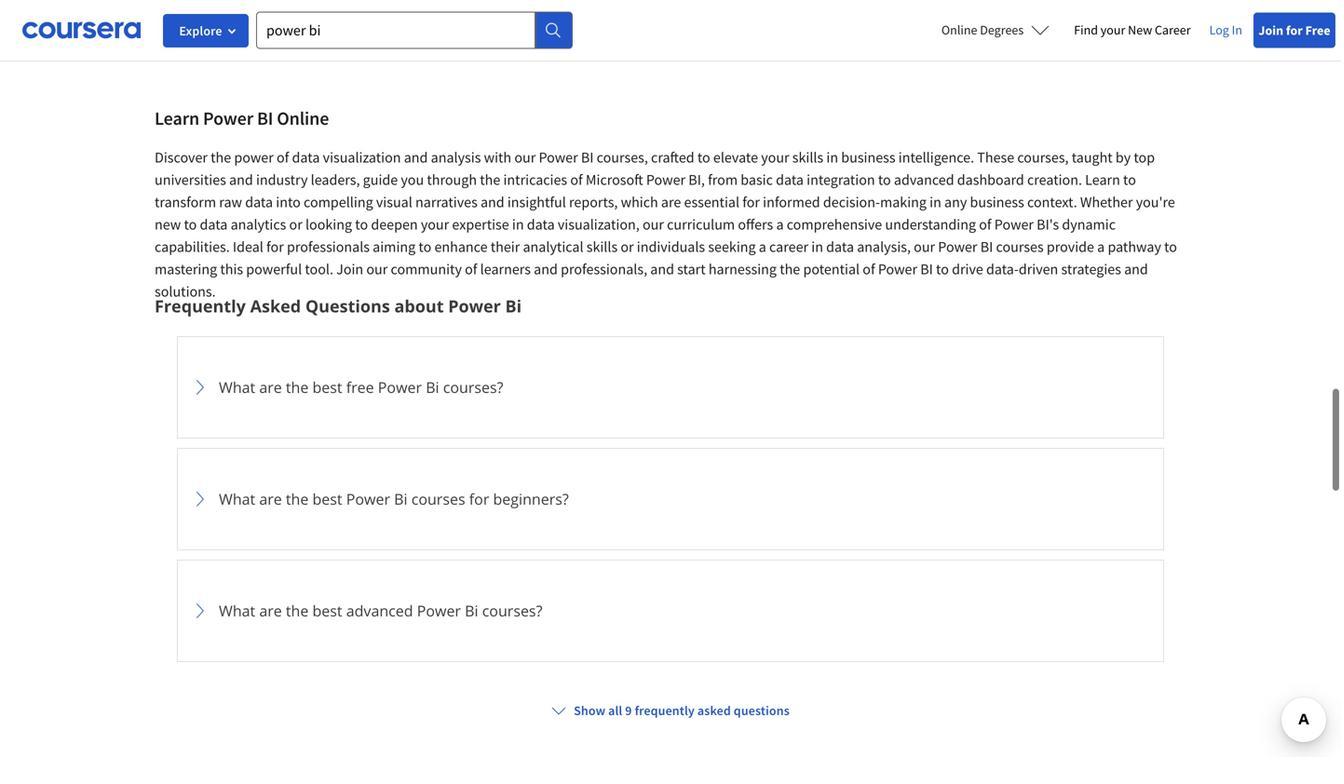 Task type: locate. For each thing, give the bounding box(es) containing it.
0 vertical spatial online
[[942, 21, 978, 38]]

2 vertical spatial best
[[313, 601, 342, 621]]

courses inside the discover the power of data visualization and analysis with our power bi courses, crafted to elevate your skills in business intelligence. these courses, taught by top universities and industry leaders, guide you through the intricacies of microsoft power bi, from basic data integration to advanced dashboard creation. learn to transform raw data into compelling visual narratives and insightful reports, which are essential for informed decision-making in any business context. whether you're new to data analytics or looking to deepen your expertise in data visualization, our curriculum offers a comprehensive understanding of power bi's dynamic capabilities. ideal for professionals aiming to enhance their analytical skills or individuals seeking a career in data analysis, our power bi courses provide a pathway to mastering this powerful tool. join our community of learners and professionals, and start harnessing the potential of power bi to drive data-driven strategies and solutions.
[[996, 237, 1044, 256]]

a up strategies
[[1098, 237, 1105, 256]]

skills up professionals,
[[587, 237, 618, 256]]

courses? inside dropdown button
[[482, 601, 543, 621]]

0 vertical spatial skills
[[793, 148, 824, 167]]

chevron right image inside what are the best power bi courses for beginners? dropdown button
[[189, 488, 211, 510]]

1 best from the top
[[313, 377, 342, 397]]

your right "find"
[[1101, 21, 1126, 38]]

analytics
[[231, 215, 286, 234]]

for inside dropdown button
[[469, 489, 489, 509]]

driven
[[1019, 260, 1059, 278]]

1 horizontal spatial business
[[970, 193, 1025, 211]]

data down raw
[[200, 215, 228, 234]]

0 vertical spatial courses?
[[443, 377, 504, 397]]

leaders,
[[311, 170, 360, 189]]

2 best from the top
[[313, 489, 342, 509]]

bi up 'microsoft'
[[581, 148, 594, 167]]

your
[[1101, 21, 1126, 38], [761, 148, 790, 167], [421, 215, 449, 234]]

coursera image
[[22, 15, 141, 45]]

to up community
[[419, 237, 432, 256]]

2 chevron right image from the top
[[189, 488, 211, 510]]

0 horizontal spatial advanced
[[346, 601, 413, 621]]

bi right data in the top of the page
[[438, 21, 451, 40]]

join right in
[[1259, 22, 1284, 39]]

1 vertical spatial best
[[313, 489, 342, 509]]

join inside the discover the power of data visualization and analysis with our power bi courses, crafted to elevate your skills in business intelligence. these courses, taught by top universities and industry leaders, guide you through the intricacies of microsoft power bi, from basic data integration to advanced dashboard creation. learn to transform raw data into compelling visual narratives and insightful reports, which are essential for informed decision-making in any business context. whether you're new to data analytics or looking to deepen your expertise in data visualization, our curriculum offers a comprehensive understanding of power bi's dynamic capabilities. ideal for professionals aiming to enhance their analytical skills or individuals seeking a career in data analysis, our power bi courses provide a pathway to mastering this powerful tool. join our community of learners and professionals, and start harnessing the potential of power bi to drive data-driven strategies and solutions.
[[336, 260, 363, 278]]

what
[[219, 377, 255, 397], [219, 489, 255, 509], [219, 601, 255, 621]]

frequently
[[155, 295, 246, 317]]

are inside what are the best power bi courses for beginners? dropdown button
[[259, 489, 282, 509]]

0 horizontal spatial courses,
[[597, 148, 648, 167]]

industry
[[256, 170, 308, 189]]

all
[[608, 702, 623, 719]]

1 horizontal spatial courses
[[996, 237, 1044, 256]]

in
[[381, 21, 393, 40], [827, 148, 839, 167], [930, 193, 942, 211], [512, 215, 524, 234], [812, 237, 824, 256]]

a
[[776, 215, 784, 234], [759, 237, 767, 256], [1098, 237, 1105, 256]]

the inside dropdown button
[[286, 377, 309, 397]]

courses up data-
[[996, 237, 1044, 256]]

raw
[[219, 193, 242, 211]]

essential
[[684, 193, 740, 211]]

learn power bi online
[[155, 106, 329, 130]]

seeking
[[708, 237, 756, 256]]

our
[[515, 148, 536, 167], [643, 215, 664, 234], [914, 237, 935, 256], [366, 260, 388, 278]]

online left degrees
[[942, 21, 978, 38]]

and up the you
[[404, 148, 428, 167]]

expertise
[[452, 215, 509, 234]]

transform
[[222, 21, 286, 40]]

to up bi,
[[698, 148, 711, 167]]

of up "reports,"
[[570, 170, 583, 189]]

bi's
[[1037, 215, 1059, 234]]

through
[[427, 170, 477, 189]]

1 horizontal spatial skills
[[793, 148, 824, 167]]

log in
[[1210, 21, 1243, 38]]

and
[[289, 21, 313, 40], [404, 148, 428, 167], [229, 170, 253, 189], [481, 193, 505, 211], [534, 260, 558, 278], [651, 260, 674, 278], [1125, 260, 1149, 278]]

any
[[945, 193, 967, 211]]

or up professionals,
[[621, 237, 634, 256]]

join right tool.
[[336, 260, 363, 278]]

what are the best advanced power bi courses? button
[[189, 572, 1152, 650]]

context.
[[1028, 193, 1078, 211]]

our down understanding
[[914, 237, 935, 256]]

and down individuals
[[651, 260, 674, 278]]

chevron right image for what are the best power bi courses for beginners?
[[189, 488, 211, 510]]

collapsed list
[[177, 336, 1165, 757]]

bi
[[438, 21, 451, 40], [257, 106, 273, 130], [581, 148, 594, 167], [981, 237, 993, 256], [921, 260, 933, 278]]

show all 9 frequently asked questions button
[[544, 694, 797, 727]]

power
[[234, 148, 274, 167]]

0 vertical spatial learn
[[155, 106, 200, 130]]

to left "drive"
[[936, 260, 949, 278]]

your down narratives
[[421, 215, 449, 234]]

0 horizontal spatial learn
[[155, 106, 200, 130]]

0 horizontal spatial your
[[421, 215, 449, 234]]

which
[[621, 193, 658, 211]]

0 vertical spatial business
[[842, 148, 896, 167]]

advanced inside the discover the power of data visualization and analysis with our power bi courses, crafted to elevate your skills in business intelligence. these courses, taught by top universities and industry leaders, guide you through the intricacies of microsoft power bi, from basic data integration to advanced dashboard creation. learn to transform raw data into compelling visual narratives and insightful reports, which are essential for informed decision-making in any business context. whether you're new to data analytics or looking to deepen your expertise in data visualization, our curriculum offers a comprehensive understanding of power bi's dynamic capabilities. ideal for professionals aiming to enhance their analytical skills or individuals seeking a career in data analysis, our power bi courses provide a pathway to mastering this powerful tool. join our community of learners and professionals, and start harnessing the potential of power bi to drive data-driven strategies and solutions.
[[894, 170, 955, 189]]

1 what from the top
[[219, 377, 255, 397]]

data
[[292, 148, 320, 167], [776, 170, 804, 189], [245, 193, 273, 211], [200, 215, 228, 234], [527, 215, 555, 234], [826, 237, 854, 256]]

1 horizontal spatial a
[[776, 215, 784, 234]]

bi inside dropdown button
[[426, 377, 439, 397]]

insightful
[[508, 193, 566, 211]]

0 horizontal spatial courses
[[411, 489, 465, 509]]

load
[[316, 21, 346, 40]]

1 vertical spatial courses?
[[482, 601, 543, 621]]

1 vertical spatial or
[[621, 237, 634, 256]]

learn up discover
[[155, 106, 200, 130]]

1 vertical spatial advanced
[[346, 601, 413, 621]]

0 horizontal spatial skills
[[587, 237, 618, 256]]

best for free
[[313, 377, 342, 397]]

courses? inside dropdown button
[[443, 377, 504, 397]]

courses, up the 'creation.'
[[1018, 148, 1069, 167]]

learn
[[155, 106, 200, 130], [1085, 170, 1121, 189]]

1 horizontal spatial courses,
[[1018, 148, 1069, 167]]

or
[[289, 215, 303, 234], [621, 237, 634, 256]]

and down analytical
[[534, 260, 558, 278]]

data-
[[987, 260, 1019, 278]]

degrees
[[980, 21, 1024, 38]]

discover
[[155, 148, 208, 167]]

business
[[842, 148, 896, 167], [970, 193, 1025, 211]]

are for what are the best advanced power bi courses?
[[259, 601, 282, 621]]

1 horizontal spatial learn
[[1085, 170, 1121, 189]]

None search field
[[256, 12, 573, 49]]

3 what from the top
[[219, 601, 255, 621]]

in up integration at the right of the page
[[827, 148, 839, 167]]

3 best from the top
[[313, 601, 342, 621]]

questions
[[305, 295, 390, 317]]

to right pathway
[[1165, 237, 1178, 256]]

1 vertical spatial your
[[761, 148, 790, 167]]

in up potential
[[812, 237, 824, 256]]

narratives
[[415, 193, 478, 211]]

are inside what are the best free power bi courses? dropdown button
[[259, 377, 282, 397]]

and down pathway
[[1125, 260, 1149, 278]]

0 horizontal spatial a
[[759, 237, 767, 256]]

0 vertical spatial join
[[1259, 22, 1284, 39]]

1 vertical spatial skills
[[587, 237, 618, 256]]

show all 9 frequently asked questions
[[574, 702, 790, 719]]

microsoft
[[586, 170, 643, 189]]

1 vertical spatial what
[[219, 489, 255, 509]]

1 vertical spatial learn
[[1085, 170, 1121, 189]]

what inside dropdown button
[[219, 377, 255, 397]]

1 vertical spatial courses
[[411, 489, 465, 509]]

0 vertical spatial advanced
[[894, 170, 955, 189]]

best
[[313, 377, 342, 397], [313, 489, 342, 509], [313, 601, 342, 621]]

your up basic
[[761, 148, 790, 167]]

chevron right image
[[189, 376, 211, 399], [189, 488, 211, 510]]

of
[[277, 148, 289, 167], [570, 170, 583, 189], [979, 215, 992, 234], [465, 260, 477, 278], [863, 260, 875, 278]]

to
[[698, 148, 711, 167], [878, 170, 891, 189], [1124, 170, 1136, 189], [184, 215, 197, 234], [355, 215, 368, 234], [419, 237, 432, 256], [1165, 237, 1178, 256], [936, 260, 949, 278]]

a down offers
[[759, 237, 767, 256]]

2 what from the top
[[219, 489, 255, 509]]

join for free link
[[1254, 13, 1336, 48]]

best inside dropdown button
[[313, 377, 342, 397]]

for left the beginners? on the bottom left of page
[[469, 489, 489, 509]]

online up industry
[[277, 106, 329, 130]]

elevate
[[714, 148, 758, 167]]

for up "powerful"
[[266, 237, 284, 256]]

transform
[[155, 193, 216, 211]]

learners
[[480, 260, 531, 278]]

1 chevron right image from the top
[[189, 376, 211, 399]]

best for power
[[313, 489, 342, 509]]

online
[[942, 21, 978, 38], [277, 106, 329, 130]]

what are the best free power bi courses? button
[[189, 348, 1152, 426]]

new
[[155, 215, 181, 234]]

whether
[[1081, 193, 1133, 211]]

the
[[211, 148, 231, 167], [480, 170, 501, 189], [780, 260, 800, 278], [286, 377, 309, 397], [286, 489, 309, 509], [286, 601, 309, 621]]

in left any
[[930, 193, 942, 211]]

skills up integration at the right of the page
[[793, 148, 824, 167]]

beginners?
[[493, 489, 569, 509]]

0 horizontal spatial or
[[289, 215, 303, 234]]

for left free
[[1286, 22, 1303, 39]]

1 horizontal spatial advanced
[[894, 170, 955, 189]]

courses, up 'microsoft'
[[597, 148, 648, 167]]

0 vertical spatial your
[[1101, 21, 1126, 38]]

courses left the beginners? on the bottom left of page
[[411, 489, 465, 509]]

0 vertical spatial best
[[313, 377, 342, 397]]

are inside the discover the power of data visualization and analysis with our power bi courses, crafted to elevate your skills in business intelligence. these courses, taught by top universities and industry leaders, guide you through the intricacies of microsoft power bi, from basic data integration to advanced dashboard creation. learn to transform raw data into compelling visual narratives and insightful reports, which are essential for informed decision-making in any business context. whether you're new to data analytics or looking to deepen your expertise in data visualization, our curriculum offers a comprehensive understanding of power bi's dynamic capabilities. ideal for professionals aiming to enhance their analytical skills or individuals seeking a career in data analysis, our power bi courses provide a pathway to mastering this powerful tool. join our community of learners and professionals, and start harnessing the potential of power bi to drive data-driven strategies and solutions.
[[661, 193, 681, 211]]

top
[[1134, 148, 1155, 167]]

and left load
[[289, 21, 313, 40]]

business down dashboard
[[970, 193, 1025, 211]]

into
[[276, 193, 301, 211]]

are inside what are the best advanced power bi courses? dropdown button
[[259, 601, 282, 621]]

are
[[661, 193, 681, 211], [259, 377, 282, 397], [259, 489, 282, 509], [259, 601, 282, 621]]

What do you want to learn? text field
[[256, 12, 536, 49]]

learn inside the discover the power of data visualization and analysis with our power bi courses, crafted to elevate your skills in business intelligence. these courses, taught by top universities and industry leaders, guide you through the intricacies of microsoft power bi, from basic data integration to advanced dashboard creation. learn to transform raw data into compelling visual narratives and insightful reports, which are essential for informed decision-making in any business context. whether you're new to data analytics or looking to deepen your expertise in data visualization, our curriculum offers a comprehensive understanding of power bi's dynamic capabilities. ideal for professionals aiming to enhance their analytical skills or individuals seeking a career in data analysis, our power bi courses provide a pathway to mastering this powerful tool. join our community of learners and professionals, and start harnessing the potential of power bi to drive data-driven strategies and solutions.
[[1085, 170, 1121, 189]]

in up their
[[512, 215, 524, 234]]

from
[[708, 170, 738, 189]]

their
[[491, 237, 520, 256]]

0 vertical spatial chevron right image
[[189, 376, 211, 399]]

of up industry
[[277, 148, 289, 167]]

0 horizontal spatial online
[[277, 106, 329, 130]]

compelling
[[304, 193, 373, 211]]

1 vertical spatial join
[[336, 260, 363, 278]]

1 vertical spatial chevron right image
[[189, 488, 211, 510]]

learn up whether at the right top of page
[[1085, 170, 1121, 189]]

basic
[[741, 170, 773, 189]]

0 vertical spatial courses
[[996, 237, 1044, 256]]

or down into
[[289, 215, 303, 234]]

0 horizontal spatial join
[[336, 260, 363, 278]]

a up career
[[776, 215, 784, 234]]

career
[[770, 237, 809, 256]]

extract, transform and load data in power bi link
[[172, 21, 451, 40]]

chevron right image inside what are the best free power bi courses? dropdown button
[[189, 376, 211, 399]]

1 horizontal spatial online
[[942, 21, 978, 38]]

for
[[1286, 22, 1303, 39], [743, 193, 760, 211], [266, 237, 284, 256], [469, 489, 489, 509]]

data up industry
[[292, 148, 320, 167]]

business up integration at the right of the page
[[842, 148, 896, 167]]

0 vertical spatial what
[[219, 377, 255, 397]]

1 horizontal spatial join
[[1259, 22, 1284, 39]]

power
[[396, 21, 435, 40], [203, 106, 253, 130], [539, 148, 578, 167], [646, 170, 686, 189], [995, 215, 1034, 234], [938, 237, 978, 256], [878, 260, 918, 278], [448, 295, 501, 317], [378, 377, 422, 397], [346, 489, 390, 509], [417, 601, 461, 621]]

are for what are the best free power bi courses?
[[259, 377, 282, 397]]

courses?
[[443, 377, 504, 397], [482, 601, 543, 621]]

9
[[625, 702, 632, 719]]

2 horizontal spatial your
[[1101, 21, 1126, 38]]

2 vertical spatial what
[[219, 601, 255, 621]]

aiming
[[373, 237, 416, 256]]



Task type: vqa. For each thing, say whether or not it's contained in the screenshot.
the to
yes



Task type: describe. For each thing, give the bounding box(es) containing it.
1 vertical spatial online
[[277, 106, 329, 130]]

chevron right image
[[189, 600, 211, 622]]

by
[[1116, 148, 1131, 167]]

decision-
[[823, 193, 880, 211]]

frequently
[[635, 702, 695, 719]]

questions
[[734, 702, 790, 719]]

you
[[401, 170, 424, 189]]

and up the expertise
[[481, 193, 505, 211]]

1 courses, from the left
[[597, 148, 648, 167]]

about
[[395, 295, 444, 317]]

mastering
[[155, 260, 217, 278]]

looking
[[306, 215, 352, 234]]

log
[[1210, 21, 1230, 38]]

courses? for what are the best free power bi courses?
[[443, 377, 504, 397]]

1 horizontal spatial your
[[761, 148, 790, 167]]

what are the best free power bi courses?
[[219, 377, 504, 397]]

curriculum
[[667, 215, 735, 234]]

online inside online degrees 'popup button'
[[942, 21, 978, 38]]

extract, transform and load data in power bi
[[172, 21, 451, 40]]

online degrees button
[[927, 9, 1065, 50]]

community
[[391, 260, 462, 278]]

career
[[1155, 21, 1191, 38]]

power inside dropdown button
[[378, 377, 422, 397]]

find
[[1074, 21, 1098, 38]]

data
[[349, 21, 378, 40]]

creation.
[[1028, 170, 1083, 189]]

to down by
[[1124, 170, 1136, 189]]

join for free
[[1259, 22, 1331, 39]]

find your new career
[[1074, 21, 1191, 38]]

deepen
[[371, 215, 418, 234]]

pathway
[[1108, 237, 1162, 256]]

offers
[[738, 215, 773, 234]]

to up capabilities.
[[184, 215, 197, 234]]

integration
[[807, 170, 875, 189]]

capabilities.
[[155, 237, 230, 256]]

our down aiming
[[366, 260, 388, 278]]

in
[[1232, 21, 1243, 38]]

0 vertical spatial or
[[289, 215, 303, 234]]

what are the best power bi courses for beginners?
[[219, 489, 569, 509]]

drive
[[952, 260, 984, 278]]

analysis
[[431, 148, 481, 167]]

free
[[1306, 22, 1331, 39]]

asked
[[250, 295, 301, 317]]

to down the compelling at the left of the page
[[355, 215, 368, 234]]

taught
[[1072, 148, 1113, 167]]

2 vertical spatial your
[[421, 215, 449, 234]]

what for what are the best advanced power bi courses?
[[219, 601, 255, 621]]

intricacies
[[504, 170, 567, 189]]

are for what are the best power bi courses for beginners?
[[259, 489, 282, 509]]

0 horizontal spatial business
[[842, 148, 896, 167]]

best for advanced
[[313, 601, 342, 621]]

log in link
[[1200, 19, 1252, 41]]

new
[[1128, 21, 1153, 38]]

bi up data-
[[981, 237, 993, 256]]

1 horizontal spatial or
[[621, 237, 634, 256]]

chevron right image for what are the best free power bi courses?
[[189, 376, 211, 399]]

of down analysis,
[[863, 260, 875, 278]]

data up 'analytics'
[[245, 193, 273, 211]]

ideal
[[233, 237, 263, 256]]

of down dashboard
[[979, 215, 992, 234]]

professionals,
[[561, 260, 648, 278]]

start
[[677, 260, 706, 278]]

bi up power
[[257, 106, 273, 130]]

our down which on the top
[[643, 215, 664, 234]]

enhance
[[435, 237, 488, 256]]

comprehensive
[[787, 215, 882, 234]]

advanced inside dropdown button
[[346, 601, 413, 621]]

professionals
[[287, 237, 370, 256]]

of down enhance
[[465, 260, 477, 278]]

guide
[[363, 170, 398, 189]]

data up informed
[[776, 170, 804, 189]]

2 courses, from the left
[[1018, 148, 1069, 167]]

bi,
[[689, 170, 705, 189]]

explore button
[[163, 14, 249, 48]]

powerful
[[246, 260, 302, 278]]

asked
[[698, 702, 731, 719]]

understanding
[[885, 215, 976, 234]]

in right data in the top of the page
[[381, 21, 393, 40]]

bi left "drive"
[[921, 260, 933, 278]]

discover the power of data visualization and analysis with our power bi courses, crafted to elevate your skills in business intelligence. these courses, taught by top universities and industry leaders, guide you through the intricacies of microsoft power bi, from basic data integration to advanced dashboard creation. learn to transform raw data into compelling visual narratives and insightful reports, which are essential for informed decision-making in any business context. whether you're new to data analytics or looking to deepen your expertise in data visualization, our curriculum offers a comprehensive understanding of power bi's dynamic capabilities. ideal for professionals aiming to enhance their analytical skills or individuals seeking a career in data analysis, our power bi courses provide a pathway to mastering this powerful tool. join our community of learners and professionals, and start harnessing the potential of power bi to drive data-driven strategies and solutions.
[[155, 148, 1178, 301]]

find your new career link
[[1065, 19, 1200, 42]]

tool.
[[305, 260, 333, 278]]

solutions.
[[155, 282, 216, 301]]

what are the best advanced power bi courses?
[[219, 601, 543, 621]]

and up raw
[[229, 170, 253, 189]]

explore
[[179, 22, 222, 39]]

analysis,
[[857, 237, 911, 256]]

crafted
[[651, 148, 695, 167]]

our up intricacies
[[515, 148, 536, 167]]

data down comprehensive
[[826, 237, 854, 256]]

for up offers
[[743, 193, 760, 211]]

provide
[[1047, 237, 1095, 256]]

courses? for what are the best advanced power bi courses?
[[482, 601, 543, 621]]

you're
[[1136, 193, 1176, 211]]

online degrees
[[942, 21, 1024, 38]]

2 horizontal spatial a
[[1098, 237, 1105, 256]]

what are the best power bi courses for beginners? button
[[189, 460, 1152, 538]]

data down insightful
[[527, 215, 555, 234]]

these
[[978, 148, 1015, 167]]

to up the making
[[878, 170, 891, 189]]

what for what are the best free power bi courses?
[[219, 377, 255, 397]]

individuals
[[637, 237, 705, 256]]

what for what are the best power bi courses for beginners?
[[219, 489, 255, 509]]

free
[[346, 377, 374, 397]]

this
[[220, 260, 243, 278]]

dynamic
[[1062, 215, 1116, 234]]

strategies
[[1062, 260, 1122, 278]]

show
[[574, 702, 606, 719]]

1 vertical spatial business
[[970, 193, 1025, 211]]

visual
[[376, 193, 413, 211]]

visualization
[[323, 148, 401, 167]]

harnessing
[[709, 260, 777, 278]]

courses inside dropdown button
[[411, 489, 465, 509]]

potential
[[803, 260, 860, 278]]



